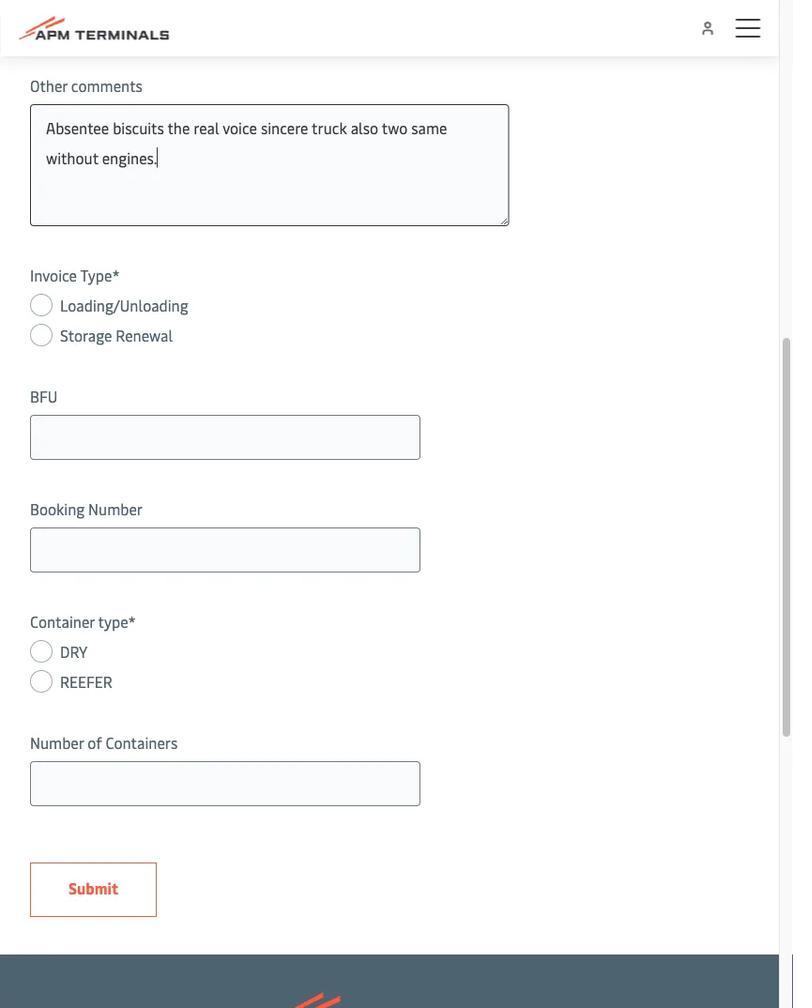 Task type: describe. For each thing, give the bounding box(es) containing it.
other
[[30, 76, 68, 96]]

dry
[[60, 642, 88, 662]]

invoice
[[30, 266, 77, 286]]

container
[[30, 612, 95, 632]]

Booking Number text field
[[30, 528, 421, 573]]

other comments
[[30, 76, 143, 96]]

invoice type
[[30, 266, 112, 286]]

type
[[80, 266, 112, 286]]

container type
[[30, 612, 128, 632]]

BFU text field
[[30, 415, 421, 461]]

storage renewal
[[60, 326, 173, 346]]



Task type: locate. For each thing, give the bounding box(es) containing it.
Telephone number telephone field
[[30, 0, 421, 37]]

storage
[[60, 326, 112, 346]]

booking
[[30, 500, 85, 520]]

reefer
[[60, 672, 112, 692]]

Number of Containers number field
[[30, 762, 421, 807]]

None radio
[[30, 294, 53, 317], [30, 324, 53, 347], [30, 641, 53, 663], [30, 671, 53, 693], [30, 294, 53, 317], [30, 324, 53, 347], [30, 641, 53, 663], [30, 671, 53, 693]]

number of containers
[[30, 733, 178, 754]]

Other comments text field
[[30, 105, 510, 227]]

1 vertical spatial number
[[30, 733, 84, 754]]

number
[[88, 500, 143, 520], [30, 733, 84, 754]]

number right booking
[[88, 500, 143, 520]]

0 vertical spatial number
[[88, 500, 143, 520]]

number left of
[[30, 733, 84, 754]]

containers
[[106, 733, 178, 754]]

booking number
[[30, 500, 143, 520]]

of
[[88, 733, 102, 754]]

apmt footer logo image
[[263, 993, 516, 1008]]

1 horizontal spatial number
[[88, 500, 143, 520]]

0 horizontal spatial number
[[30, 733, 84, 754]]

None submit
[[30, 863, 157, 918]]

bfu
[[30, 387, 57, 407]]

comments
[[71, 76, 143, 96]]

type
[[98, 612, 128, 632]]

loading/unloading
[[60, 296, 188, 316]]

renewal
[[116, 326, 173, 346]]



Task type: vqa. For each thing, say whether or not it's contained in the screenshot.
Storage at the left
yes



